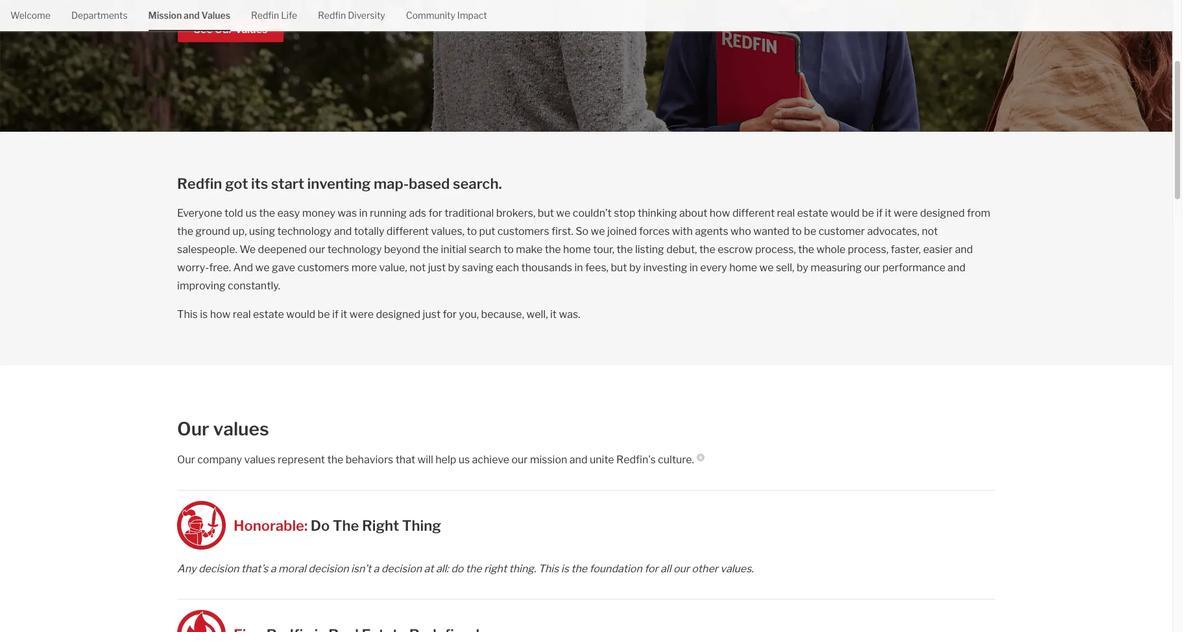 Task type: locate. For each thing, give the bounding box(es) containing it.
0 horizontal spatial would
[[286, 308, 316, 321]]

would
[[831, 207, 860, 219], [286, 308, 316, 321]]

0 horizontal spatial process,
[[756, 243, 796, 256]]

redfin diversity link
[[318, 0, 385, 30]]

knight holding a sword image
[[177, 501, 226, 550]]

2 process, from the left
[[848, 243, 889, 256]]

this down improving
[[177, 308, 198, 321]]

0 vertical spatial is
[[200, 308, 208, 321]]

would down 'gave'
[[286, 308, 316, 321]]

0 horizontal spatial designed
[[376, 308, 421, 321]]

1 horizontal spatial estate
[[798, 207, 829, 219]]

a right that's
[[271, 563, 276, 575]]

told
[[225, 207, 243, 219]]

values.
[[721, 563, 754, 575]]

our values
[[177, 418, 269, 440]]

0 vertical spatial customers
[[498, 225, 550, 238]]

1 horizontal spatial designed
[[921, 207, 965, 219]]

0 horizontal spatial not
[[410, 262, 426, 274]]

this is how real estate would be if it were designed just for you, because, well, it was.
[[177, 308, 581, 321]]

redfin inside 'redfin life' link
[[251, 10, 279, 21]]

because,
[[481, 308, 524, 321]]

by
[[448, 262, 460, 274], [630, 262, 641, 274], [797, 262, 809, 274]]

1 vertical spatial values
[[244, 454, 276, 466]]

were
[[894, 207, 918, 219], [350, 308, 374, 321]]

1 vertical spatial for
[[443, 308, 457, 321]]

we up first.
[[556, 207, 571, 219]]

process, down advocates,
[[848, 243, 889, 256]]

0 vertical spatial just
[[428, 262, 446, 274]]

search
[[469, 243, 502, 256]]

but up first.
[[538, 207, 554, 219]]

0 vertical spatial for
[[429, 207, 443, 219]]

performance
[[883, 262, 946, 274]]

our right deepened
[[309, 243, 325, 256]]

but right fees,
[[611, 262, 627, 274]]

values inside button
[[235, 23, 268, 36]]

honorable:
[[234, 517, 308, 534]]

home down "so"
[[563, 243, 591, 256]]

0 vertical spatial not
[[922, 225, 938, 238]]

0 vertical spatial real
[[777, 207, 795, 219]]

to right the wanted in the right top of the page
[[792, 225, 802, 238]]

life
[[281, 10, 297, 21]]

0 horizontal spatial to
[[467, 225, 477, 238]]

not up easier
[[922, 225, 938, 238]]

thing.
[[509, 563, 536, 575]]

this right thing.
[[539, 563, 559, 575]]

1 horizontal spatial customers
[[498, 225, 550, 238]]

home
[[563, 243, 591, 256], [730, 262, 757, 274]]

real up the wanted in the right top of the page
[[777, 207, 795, 219]]

values down redfin life
[[235, 23, 268, 36]]

to
[[467, 225, 477, 238], [792, 225, 802, 238], [504, 243, 514, 256]]

it
[[885, 207, 892, 219], [341, 308, 347, 321], [550, 308, 557, 321]]

1 horizontal spatial home
[[730, 262, 757, 274]]

1 vertical spatial values
[[235, 23, 268, 36]]

1 horizontal spatial a
[[374, 563, 379, 575]]

technology down money
[[277, 225, 332, 238]]

by down listing
[[630, 262, 641, 274]]

from
[[967, 207, 991, 219]]

thousands
[[522, 262, 573, 274]]

home down escrow
[[730, 262, 757, 274]]

in right was at top left
[[359, 207, 368, 219]]

1 horizontal spatial decision
[[308, 563, 349, 575]]

decision left isn't
[[308, 563, 349, 575]]

1 vertical spatial our
[[177, 418, 209, 440]]

designed inside everyone told us the easy money was in running ads for traditional brokers, but we couldn't stop thinking about how different real estate would be if it were designed from the ground up, using technology and totally different values, to put customers first. so we joined forces with agents who wanted to be customer advocates, not salespeople. we deepened our technology beyond the initial search to make the home tour, the listing debut, the escrow process, the whole process, faster, easier and worry-free. and we gave customers more value, not just by saving each thousands in fees, but by investing in every home we sell, by measuring our performance and improving constantly.
[[921, 207, 965, 219]]

0 horizontal spatial us
[[246, 207, 257, 219]]

0 vertical spatial us
[[246, 207, 257, 219]]

0 horizontal spatial real
[[233, 308, 251, 321]]

0 vertical spatial home
[[563, 243, 591, 256]]

0 vertical spatial designed
[[921, 207, 965, 219]]

different up who
[[733, 207, 775, 219]]

3 by from the left
[[797, 262, 809, 274]]

a right isn't
[[374, 563, 379, 575]]

to up each
[[504, 243, 514, 256]]

technology up more
[[328, 243, 382, 256]]

0 horizontal spatial were
[[350, 308, 374, 321]]

thinking
[[638, 207, 677, 219]]

just left you,
[[423, 308, 441, 321]]

in left the every
[[690, 262, 698, 274]]

for
[[429, 207, 443, 219], [443, 308, 457, 321], [645, 563, 659, 575]]

couldn't
[[573, 207, 612, 219]]

0 horizontal spatial by
[[448, 262, 460, 274]]

0 horizontal spatial estate
[[253, 308, 284, 321]]

redfin left diversity
[[318, 10, 346, 21]]

any decision that's a moral decision isn't a decision at all: do the right thing. this is the foundation for all our other values.
[[177, 563, 754, 575]]

2 horizontal spatial redfin
[[318, 10, 346, 21]]

real down the constantly.
[[233, 308, 251, 321]]

in left fees,
[[575, 262, 583, 274]]

were down more
[[350, 308, 374, 321]]

by down initial
[[448, 262, 460, 274]]

the
[[333, 517, 359, 534]]

2 horizontal spatial by
[[797, 262, 809, 274]]

0 vertical spatial but
[[538, 207, 554, 219]]

our right "see"
[[215, 23, 233, 36]]

company
[[197, 454, 242, 466]]

our left company
[[177, 454, 195, 466]]

us right help
[[459, 454, 470, 466]]

our for company
[[177, 454, 195, 466]]

values
[[202, 10, 230, 21], [235, 23, 268, 36]]

forces
[[639, 225, 670, 238]]

just inside everyone told us the easy money was in running ads for traditional brokers, but we couldn't stop thinking about how different real estate would be if it were designed from the ground up, using technology and totally different values, to put customers first. so we joined forces with agents who wanted to be customer advocates, not salespeople. we deepened our technology beyond the initial search to make the home tour, the listing debut, the escrow process, the whole process, faster, easier and worry-free. and we gave customers more value, not just by saving each thousands in fees, but by investing in every home we sell, by measuring our performance and improving constantly.
[[428, 262, 446, 274]]

1 vertical spatial this
[[539, 563, 559, 575]]

customer
[[819, 225, 865, 238]]

2 horizontal spatial in
[[690, 262, 698, 274]]

customers
[[498, 225, 550, 238], [298, 262, 349, 274]]

would up customer
[[831, 207, 860, 219]]

who
[[731, 225, 751, 238]]

decision left 'at'
[[382, 563, 422, 575]]

0 horizontal spatial a
[[271, 563, 276, 575]]

is right thing.
[[561, 563, 569, 575]]

any
[[177, 563, 196, 575]]

for left you,
[[443, 308, 457, 321]]

we right and
[[255, 262, 270, 274]]

money
[[302, 207, 336, 219]]

1 horizontal spatial how
[[710, 207, 731, 219]]

if
[[877, 207, 883, 219], [332, 308, 339, 321]]

1 horizontal spatial process,
[[848, 243, 889, 256]]

1 a from the left
[[271, 563, 276, 575]]

0 horizontal spatial decision
[[199, 563, 239, 575]]

1 vertical spatial not
[[410, 262, 426, 274]]

just
[[428, 262, 446, 274], [423, 308, 441, 321]]

1 horizontal spatial us
[[459, 454, 470, 466]]

customers up make on the left top of page
[[498, 225, 550, 238]]

2 horizontal spatial be
[[862, 207, 875, 219]]

how up agents
[[710, 207, 731, 219]]

1 decision from the left
[[199, 563, 239, 575]]

estate up customer
[[798, 207, 829, 219]]

2 horizontal spatial decision
[[382, 563, 422, 575]]

is
[[200, 308, 208, 321], [561, 563, 569, 575]]

1 horizontal spatial were
[[894, 207, 918, 219]]

inventing
[[307, 175, 371, 192]]

in
[[359, 207, 368, 219], [575, 262, 583, 274], [690, 262, 698, 274]]

us right the told
[[246, 207, 257, 219]]

redfin up 'everyone'
[[177, 175, 222, 192]]

values right company
[[244, 454, 276, 466]]

we
[[556, 207, 571, 219], [591, 225, 605, 238], [255, 262, 270, 274], [760, 262, 774, 274]]

2 horizontal spatial for
[[645, 563, 659, 575]]

0 vertical spatial estate
[[798, 207, 829, 219]]

2 decision from the left
[[308, 563, 349, 575]]

0 vertical spatial different
[[733, 207, 775, 219]]

we right "so"
[[591, 225, 605, 238]]

redfin left life
[[251, 10, 279, 21]]

advocates,
[[868, 225, 920, 238]]

1 horizontal spatial redfin
[[251, 10, 279, 21]]

it inside everyone told us the easy money was in running ads for traditional brokers, but we couldn't stop thinking about how different real estate would be if it were designed from the ground up, using technology and totally different values, to put customers first. so we joined forces with agents who wanted to be customer advocates, not salespeople. we deepened our technology beyond the initial search to make the home tour, the listing debut, the escrow process, the whole process, faster, easier and worry-free. and we gave customers more value, not just by saving each thousands in fees, but by investing in every home we sell, by measuring our performance and improving constantly.
[[885, 207, 892, 219]]

community impact
[[406, 10, 487, 21]]

each
[[496, 262, 519, 274]]

1 horizontal spatial to
[[504, 243, 514, 256]]

1 vertical spatial designed
[[376, 308, 421, 321]]

decision
[[199, 563, 239, 575], [308, 563, 349, 575], [382, 563, 422, 575]]

search.
[[453, 175, 502, 192]]

mission and values link
[[148, 0, 230, 30]]

values up "see"
[[202, 10, 230, 21]]

0 vertical spatial be
[[862, 207, 875, 219]]

to left put
[[467, 225, 477, 238]]

the up thousands
[[545, 243, 561, 256]]

0 horizontal spatial different
[[387, 225, 429, 238]]

values up company
[[213, 418, 269, 440]]

using
[[249, 225, 275, 238]]

0 vertical spatial would
[[831, 207, 860, 219]]

0 horizontal spatial be
[[318, 308, 330, 321]]

0 vertical spatial our
[[215, 23, 233, 36]]

how down improving
[[210, 308, 231, 321]]

thing
[[402, 517, 441, 534]]

we left sell,
[[760, 262, 774, 274]]

1 horizontal spatial by
[[630, 262, 641, 274]]

see our values
[[194, 23, 268, 36]]

our for values
[[177, 418, 209, 440]]

the
[[259, 207, 275, 219], [177, 225, 193, 238], [423, 243, 439, 256], [545, 243, 561, 256], [617, 243, 633, 256], [700, 243, 716, 256], [799, 243, 815, 256], [327, 454, 344, 466], [466, 563, 482, 575], [571, 563, 587, 575]]

1 vertical spatial different
[[387, 225, 429, 238]]

1 vertical spatial is
[[561, 563, 569, 575]]

real
[[777, 207, 795, 219], [233, 308, 251, 321]]

0 vertical spatial technology
[[277, 225, 332, 238]]

help
[[436, 454, 456, 466]]

1 vertical spatial estate
[[253, 308, 284, 321]]

estate down the constantly.
[[253, 308, 284, 321]]

impact
[[458, 10, 487, 21]]

would inside everyone told us the easy money was in running ads for traditional brokers, but we couldn't stop thinking about how different real estate would be if it were designed from the ground up, using technology and totally different values, to put customers first. so we joined forces with agents who wanted to be customer advocates, not salespeople. we deepened our technology beyond the initial search to make the home tour, the listing debut, the escrow process, the whole process, faster, easier and worry-free. and we gave customers more value, not just by saving each thousands in fees, but by investing in every home we sell, by measuring our performance and improving constantly.
[[831, 207, 860, 219]]

0 horizontal spatial values
[[202, 10, 230, 21]]

1 vertical spatial how
[[210, 308, 231, 321]]

our
[[309, 243, 325, 256], [864, 262, 881, 274], [512, 454, 528, 466], [674, 563, 690, 575]]

redfin inside the redfin diversity link
[[318, 10, 346, 21]]

not down beyond
[[410, 262, 426, 274]]

1 horizontal spatial this
[[539, 563, 559, 575]]

and left unite
[[570, 454, 588, 466]]

be
[[862, 207, 875, 219], [804, 225, 817, 238], [318, 308, 330, 321]]

were up advocates,
[[894, 207, 918, 219]]

listing
[[635, 243, 664, 256]]

redfin agent smiling and talking with customers image
[[0, 0, 1173, 132]]

fire image
[[177, 610, 226, 632]]

fees,
[[586, 262, 609, 274]]

0 horizontal spatial redfin
[[177, 175, 222, 192]]

just down initial
[[428, 262, 446, 274]]

by right sell,
[[797, 262, 809, 274]]

and down was at top left
[[334, 225, 352, 238]]

1 horizontal spatial real
[[777, 207, 795, 219]]

our right all
[[674, 563, 690, 575]]

different up beyond
[[387, 225, 429, 238]]

how
[[710, 207, 731, 219], [210, 308, 231, 321]]

1 horizontal spatial different
[[733, 207, 775, 219]]

estate
[[798, 207, 829, 219], [253, 308, 284, 321]]

decision right any
[[199, 563, 239, 575]]

saving
[[462, 262, 494, 274]]

2 horizontal spatial it
[[885, 207, 892, 219]]

0 horizontal spatial customers
[[298, 262, 349, 274]]

but
[[538, 207, 554, 219], [611, 262, 627, 274]]

0 horizontal spatial if
[[332, 308, 339, 321]]

2 vertical spatial be
[[318, 308, 330, 321]]

0 horizontal spatial for
[[429, 207, 443, 219]]

tour,
[[593, 243, 615, 256]]

1 by from the left
[[448, 262, 460, 274]]

process, down the wanted in the right top of the page
[[756, 243, 796, 256]]

1 horizontal spatial values
[[235, 23, 268, 36]]

this
[[177, 308, 198, 321], [539, 563, 559, 575]]

0 horizontal spatial it
[[341, 308, 347, 321]]

our up company
[[177, 418, 209, 440]]

departments
[[71, 10, 128, 21]]

designed down "value,"
[[376, 308, 421, 321]]

0 horizontal spatial this
[[177, 308, 198, 321]]

for right ads
[[429, 207, 443, 219]]

map-
[[374, 175, 409, 192]]

totally
[[354, 225, 384, 238]]

for left all
[[645, 563, 659, 575]]

1 horizontal spatial for
[[443, 308, 457, 321]]

will
[[418, 454, 433, 466]]

0 vertical spatial if
[[877, 207, 883, 219]]

is down improving
[[200, 308, 208, 321]]

1 horizontal spatial if
[[877, 207, 883, 219]]

customers right 'gave'
[[298, 262, 349, 274]]

1 horizontal spatial be
[[804, 225, 817, 238]]

2 vertical spatial our
[[177, 454, 195, 466]]

1 horizontal spatial is
[[561, 563, 569, 575]]

the down 'everyone'
[[177, 225, 193, 238]]

designed left from
[[921, 207, 965, 219]]

1 horizontal spatial would
[[831, 207, 860, 219]]

not
[[922, 225, 938, 238], [410, 262, 426, 274]]



Task type: vqa. For each thing, say whether or not it's contained in the screenshot.
'up,'
yes



Task type: describe. For each thing, give the bounding box(es) containing it.
the left foundation
[[571, 563, 587, 575]]

unite
[[590, 454, 614, 466]]

departments link
[[71, 0, 128, 30]]

ground
[[196, 225, 230, 238]]

3 decision from the left
[[382, 563, 422, 575]]

agents
[[695, 225, 729, 238]]

ads
[[409, 207, 426, 219]]

values,
[[431, 225, 465, 238]]

that's
[[241, 563, 268, 575]]

the up using
[[259, 207, 275, 219]]

beyond
[[384, 243, 420, 256]]

at
[[424, 563, 434, 575]]

0 horizontal spatial home
[[563, 243, 591, 256]]

diversity
[[348, 10, 385, 21]]

1 horizontal spatial it
[[550, 308, 557, 321]]

welcome link
[[10, 0, 51, 30]]

more
[[352, 262, 377, 274]]

and down easier
[[948, 262, 966, 274]]

estate inside everyone told us the easy money was in running ads for traditional brokers, but we couldn't stop thinking about how different real estate would be if it were designed from the ground up, using technology and totally different values, to put customers first. so we joined forces with agents who wanted to be customer advocates, not salespeople. we deepened our technology beyond the initial search to make the home tour, the listing debut, the escrow process, the whole process, faster, easier and worry-free. and we gave customers more value, not just by saving each thousands in fees, but by investing in every home we sell, by measuring our performance and improving constantly.
[[798, 207, 829, 219]]

2 horizontal spatial to
[[792, 225, 802, 238]]

1 horizontal spatial but
[[611, 262, 627, 274]]

see
[[194, 23, 213, 36]]

was.
[[559, 308, 581, 321]]

right
[[362, 517, 399, 534]]

worry-
[[177, 262, 209, 274]]

our company values represent the behaviors that will help us achieve our mission and unite redfin's culture.
[[177, 454, 694, 466]]

the right do
[[466, 563, 482, 575]]

that
[[396, 454, 416, 466]]

faster,
[[891, 243, 921, 256]]

free.
[[209, 262, 231, 274]]

escrow
[[718, 243, 753, 256]]

with
[[672, 225, 693, 238]]

2 a from the left
[[374, 563, 379, 575]]

welcome
[[10, 10, 51, 21]]

redfin for redfin got its start inventing map-based search.
[[177, 175, 222, 192]]

joined
[[608, 225, 637, 238]]

were inside everyone told us the easy money was in running ads for traditional brokers, but we couldn't stop thinking about how different real estate would be if it were designed from the ground up, using technology and totally different values, to put customers first. so we joined forces with agents who wanted to be customer advocates, not salespeople. we deepened our technology beyond the initial search to make the home tour, the listing debut, the escrow process, the whole process, faster, easier and worry-free. and we gave customers more value, not just by saving each thousands in fees, but by investing in every home we sell, by measuring our performance and improving constantly.
[[894, 207, 918, 219]]

and right easier
[[955, 243, 973, 256]]

make
[[516, 243, 543, 256]]

1 process, from the left
[[756, 243, 796, 256]]

improving
[[177, 280, 226, 292]]

1 vertical spatial just
[[423, 308, 441, 321]]

our inside button
[[215, 23, 233, 36]]

all:
[[436, 563, 449, 575]]

first.
[[552, 225, 574, 238]]

we
[[240, 243, 256, 256]]

debut,
[[667, 243, 697, 256]]

everyone told us the easy money was in running ads for traditional brokers, but we couldn't stop thinking about how different real estate would be if it were designed from the ground up, using technology and totally different values, to put customers first. so we joined forces with agents who wanted to be customer advocates, not salespeople. we deepened our technology beyond the initial search to make the home tour, the listing debut, the escrow process, the whole process, faster, easier and worry-free. and we gave customers more value, not just by saving each thousands in fees, but by investing in every home we sell, by measuring our performance and improving constantly.
[[177, 207, 991, 292]]

mission
[[148, 10, 182, 21]]

everyone
[[177, 207, 222, 219]]

0 horizontal spatial in
[[359, 207, 368, 219]]

wanted
[[754, 225, 790, 238]]

community
[[406, 10, 456, 21]]

0 vertical spatial this
[[177, 308, 198, 321]]

redfin for redfin diversity
[[318, 10, 346, 21]]

value,
[[379, 262, 407, 274]]

easy
[[278, 207, 300, 219]]

the left whole
[[799, 243, 815, 256]]

for inside everyone told us the easy money was in running ads for traditional brokers, but we couldn't stop thinking about how different real estate would be if it were designed from the ground up, using technology and totally different values, to put customers first. so we joined forces with agents who wanted to be customer advocates, not salespeople. we deepened our technology beyond the initial search to make the home tour, the listing debut, the escrow process, the whole process, faster, easier and worry-free. and we gave customers more value, not just by saving each thousands in fees, but by investing in every home we sell, by measuring our performance and improving constantly.
[[429, 207, 443, 219]]

1 vertical spatial would
[[286, 308, 316, 321]]

redfin for redfin life
[[251, 10, 279, 21]]

see our values button
[[178, 16, 284, 42]]

values for see our values
[[235, 23, 268, 36]]

2 vertical spatial for
[[645, 563, 659, 575]]

values for mission and values
[[202, 10, 230, 21]]

and up "see"
[[184, 10, 200, 21]]

achieve
[[472, 454, 510, 466]]

and
[[233, 262, 253, 274]]

measuring
[[811, 262, 862, 274]]

1 vertical spatial customers
[[298, 262, 349, 274]]

sell,
[[776, 262, 795, 274]]

the right the represent
[[327, 454, 344, 466]]

up,
[[232, 225, 247, 238]]

the left initial
[[423, 243, 439, 256]]

1 vertical spatial home
[[730, 262, 757, 274]]

stop
[[614, 207, 636, 219]]

1 vertical spatial technology
[[328, 243, 382, 256]]

0 horizontal spatial how
[[210, 308, 231, 321]]

redfin life link
[[251, 0, 297, 30]]

2 by from the left
[[630, 262, 641, 274]]

us inside everyone told us the easy money was in running ads for traditional brokers, but we couldn't stop thinking about how different real estate would be if it were designed from the ground up, using technology and totally different values, to put customers first. so we joined forces with agents who wanted to be customer advocates, not salespeople. we deepened our technology beyond the initial search to make the home tour, the listing debut, the escrow process, the whole process, faster, easier and worry-free. and we gave customers more value, not just by saving each thousands in fees, but by investing in every home we sell, by measuring our performance and improving constantly.
[[246, 207, 257, 219]]

how inside everyone told us the easy money was in running ads for traditional brokers, but we couldn't stop thinking about how different real estate would be if it were designed from the ground up, using technology and totally different values, to put customers first. so we joined forces with agents who wanted to be customer advocates, not salespeople. we deepened our technology beyond the initial search to make the home tour, the listing debut, the escrow process, the whole process, faster, easier and worry-free. and we gave customers more value, not just by saving each thousands in fees, but by investing in every home we sell, by measuring our performance and improving constantly.
[[710, 207, 731, 219]]

whole
[[817, 243, 846, 256]]

gave
[[272, 262, 295, 274]]

our right 'measuring'
[[864, 262, 881, 274]]

if inside everyone told us the easy money was in running ads for traditional brokers, but we couldn't stop thinking about how different real estate would be if it were designed from the ground up, using technology and totally different values, to put customers first. so we joined forces with agents who wanted to be customer advocates, not salespeople. we deepened our technology beyond the initial search to make the home tour, the listing debut, the escrow process, the whole process, faster, easier and worry-free. and we gave customers more value, not just by saving each thousands in fees, but by investing in every home we sell, by measuring our performance and improving constantly.
[[877, 207, 883, 219]]

initial
[[441, 243, 467, 256]]

put
[[479, 225, 496, 238]]

you,
[[459, 308, 479, 321]]

traditional
[[445, 207, 494, 219]]

our left the mission
[[512, 454, 528, 466]]

the down agents
[[700, 243, 716, 256]]

salespeople.
[[177, 243, 237, 256]]

mission and values
[[148, 10, 230, 21]]

behaviors
[[346, 454, 393, 466]]

redfin life
[[251, 10, 297, 21]]

redfin diversity
[[318, 10, 385, 21]]

0 horizontal spatial but
[[538, 207, 554, 219]]

was
[[338, 207, 357, 219]]

culture.
[[658, 454, 694, 466]]

running
[[370, 207, 407, 219]]

investing
[[643, 262, 688, 274]]

deepened
[[258, 243, 307, 256]]

1 vertical spatial real
[[233, 308, 251, 321]]

brokers,
[[496, 207, 536, 219]]

the down joined
[[617, 243, 633, 256]]

all
[[661, 563, 671, 575]]

got
[[225, 175, 248, 192]]

real inside everyone told us the easy money was in running ads for traditional brokers, but we couldn't stop thinking about how different real estate would be if it were designed from the ground up, using technology and totally different values, to put customers first. so we joined forces with agents who wanted to be customer advocates, not salespeople. we deepened our technology beyond the initial search to make the home tour, the listing debut, the escrow process, the whole process, faster, easier and worry-free. and we gave customers more value, not just by saving each thousands in fees, but by investing in every home we sell, by measuring our performance and improving constantly.
[[777, 207, 795, 219]]

1 horizontal spatial in
[[575, 262, 583, 274]]

about
[[680, 207, 708, 219]]

1 vertical spatial be
[[804, 225, 817, 238]]

1 horizontal spatial not
[[922, 225, 938, 238]]

other
[[692, 563, 718, 575]]

well,
[[527, 308, 548, 321]]

disclaimer image
[[697, 454, 705, 461]]

foundation
[[590, 563, 642, 575]]

0 vertical spatial values
[[213, 418, 269, 440]]

based
[[409, 175, 450, 192]]

constantly.
[[228, 280, 280, 292]]

redfin got its start inventing map-based search.
[[177, 175, 502, 192]]

so
[[576, 225, 589, 238]]

1 vertical spatial us
[[459, 454, 470, 466]]

1 vertical spatial were
[[350, 308, 374, 321]]

start
[[271, 175, 304, 192]]

every
[[701, 262, 728, 274]]

represent
[[278, 454, 325, 466]]

redfin's
[[617, 454, 656, 466]]

easier
[[924, 243, 953, 256]]



